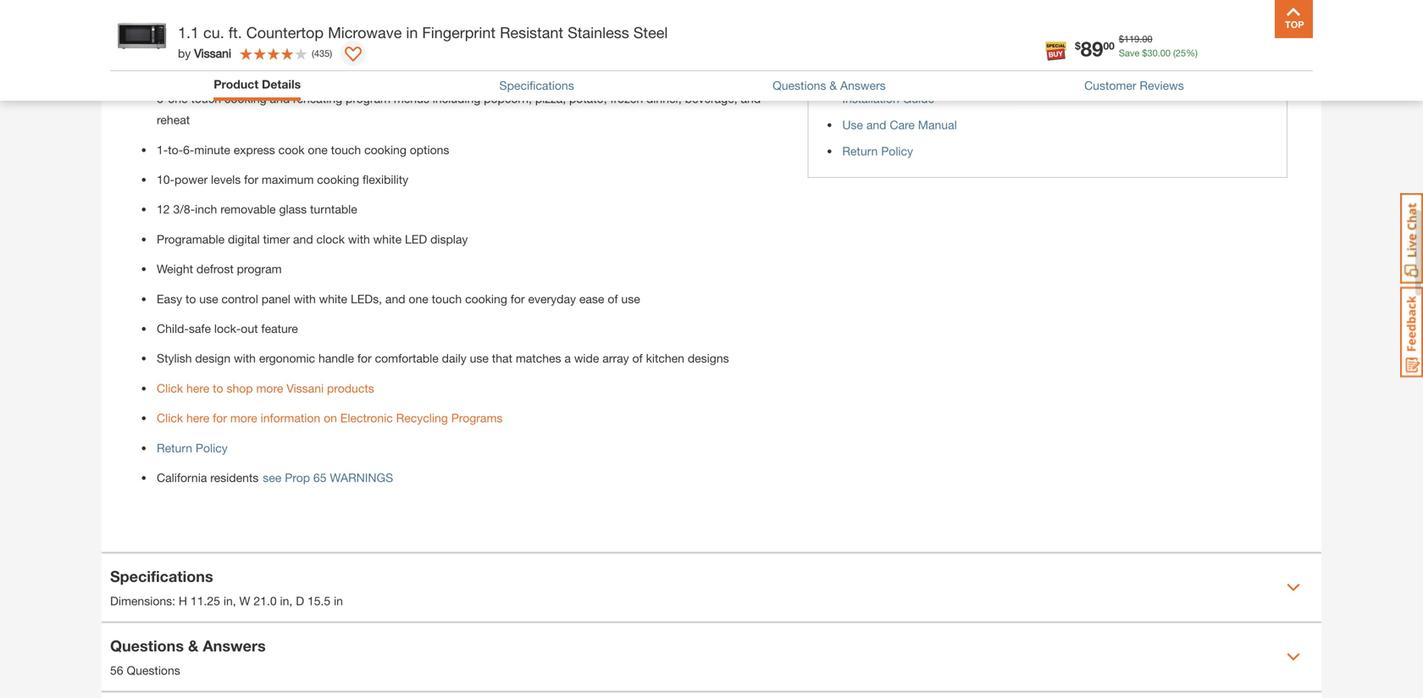 Task type: vqa. For each thing, say whether or not it's contained in the screenshot.
Aerator associated with PRO Aerator
no



Task type: describe. For each thing, give the bounding box(es) containing it.
your
[[375, 32, 398, 46]]

watts
[[188, 62, 218, 76]]

turntable
[[310, 202, 357, 216]]

handle
[[319, 351, 354, 365]]

design
[[195, 351, 231, 365]]

and right 'beverage,'
[[741, 91, 761, 105]]

kitchen
[[646, 351, 685, 365]]

1 vertical spatial return policy
[[157, 441, 228, 455]]

all
[[360, 32, 371, 46]]

cooking up flexibility
[[364, 143, 407, 157]]

guide
[[903, 91, 935, 105]]

for right levels in the top of the page
[[244, 172, 258, 186]]

lock-
[[214, 322, 241, 336]]

stainless
[[568, 23, 629, 42]]

resistant
[[500, 23, 564, 42]]

0 horizontal spatial program
[[237, 262, 282, 276]]

display image
[[345, 47, 362, 64]]

easy
[[157, 292, 182, 306]]

h
[[179, 594, 187, 608]]

1 horizontal spatial use
[[470, 351, 489, 365]]

answers for questions & answers
[[841, 78, 886, 92]]

6- inside 6-one touch cooking and reheating program menus including popcorn, pizza, potato, frozen dinner, beverage, and reheat
[[157, 91, 168, 105]]

in left w
[[224, 594, 233, 608]]

2 vertical spatial questions
[[127, 664, 180, 678]]

cooking up that
[[465, 292, 507, 306]]

programable digital timer and clock with white led display
[[157, 232, 468, 246]]

3/8-
[[173, 202, 195, 216]]

11.25
[[191, 594, 220, 608]]

timer
[[263, 232, 290, 246]]

warnings
[[330, 471, 393, 485]]

touch inside 6-one touch cooking and reheating program menus including popcorn, pizza, potato, frozen dinner, beverage, and reheat
[[191, 91, 221, 105]]

6-one touch cooking and reheating program menus including popcorn, pizza, potato, frozen dinner, beverage, and reheat
[[157, 91, 761, 127]]

reviews
[[1140, 78, 1184, 92]]

care
[[890, 118, 915, 132]]

white for led
[[373, 232, 402, 246]]

for left all
[[342, 32, 356, 46]]

in right your on the top of the page
[[406, 23, 418, 42]]

0 horizontal spatial to
[[186, 292, 196, 306]]

1-
[[157, 143, 168, 157]]

caret image for specifications
[[1287, 581, 1301, 595]]

10-
[[157, 172, 175, 186]]

cooking up product details
[[235, 62, 277, 76]]

& for questions & answers
[[830, 78, 837, 92]]

frozen
[[611, 91, 643, 105]]

1 , from the left
[[233, 594, 236, 608]]

child-
[[157, 322, 189, 336]]

1.1 for 1.1 cu. ft. capacity provides space for all your cooking needs
[[157, 32, 173, 46]]

1000-watts of cooking power
[[157, 62, 314, 76]]

installation guide link
[[843, 91, 935, 105]]

25
[[1176, 47, 1186, 58]]

express
[[234, 143, 275, 157]]

potato,
[[569, 91, 607, 105]]

2 horizontal spatial use
[[621, 292, 640, 306]]

21.0
[[254, 594, 277, 608]]

options
[[410, 143, 449, 157]]

2 ( from the left
[[312, 48, 314, 59]]

0 horizontal spatial return policy link
[[157, 441, 228, 455]]

child-safe lock-out feature
[[157, 322, 298, 336]]

2 horizontal spatial 00
[[1161, 47, 1171, 58]]

ft. for countertop
[[229, 23, 242, 42]]

click for click here to shop more vissani products
[[157, 381, 183, 395]]

programs
[[451, 411, 503, 425]]

fingerprint
[[422, 23, 496, 42]]

see
[[263, 471, 282, 485]]

countertop
[[246, 23, 324, 42]]

shop
[[227, 381, 253, 395]]

dimensions:
[[110, 594, 175, 608]]

( inside the $ 119 . 00 save $ 30 . 00 ( 25 %)
[[1174, 47, 1176, 58]]

product
[[214, 77, 259, 91]]

warranty link
[[843, 65, 890, 79]]

programable
[[157, 232, 225, 246]]

1 horizontal spatial vissani
[[287, 381, 324, 395]]

weight defrost program
[[157, 262, 282, 276]]

cooking right your on the top of the page
[[401, 32, 444, 46]]

out
[[241, 322, 258, 336]]

glass
[[279, 202, 307, 216]]

119
[[1124, 33, 1140, 44]]

defrost
[[197, 262, 234, 276]]

led
[[405, 232, 427, 246]]

safe
[[189, 322, 211, 336]]

w
[[239, 594, 250, 608]]

2 horizontal spatial touch
[[432, 292, 462, 306]]

0 vertical spatial .
[[1140, 33, 1143, 44]]

specifications for specifications dimensions: h 11.25 in , w 21.0 in , d 15.5 in
[[110, 567, 213, 586]]

installation guide
[[843, 91, 935, 105]]

details
[[262, 77, 301, 91]]

cook
[[279, 143, 305, 157]]

click here for more information on electronic recycling programs
[[157, 411, 503, 425]]

here for to
[[186, 381, 209, 395]]

california residents see prop 65 warnings
[[157, 471, 393, 485]]

recycling
[[396, 411, 448, 425]]

for down 'shop'
[[213, 411, 227, 425]]

flexibility
[[363, 172, 409, 186]]

residents
[[210, 471, 259, 485]]

to-
[[168, 143, 183, 157]]

by vissani
[[178, 46, 231, 60]]

with for panel
[[294, 292, 316, 306]]

56
[[110, 664, 123, 678]]

15.5
[[308, 594, 331, 608]]

a
[[565, 351, 571, 365]]

click here to shop more vissani products link
[[157, 381, 374, 395]]

space
[[307, 32, 339, 46]]

65
[[313, 471, 327, 485]]

on
[[324, 411, 337, 425]]

see prop 65 warnings button
[[263, 462, 393, 494]]

manual
[[918, 118, 957, 132]]

needs
[[447, 32, 479, 46]]

ease
[[579, 292, 605, 306]]

0 vertical spatial return policy link
[[843, 144, 913, 158]]

popcorn,
[[484, 91, 532, 105]]

microwave
[[328, 23, 402, 42]]

and right timer
[[293, 232, 313, 246]]

warranty
[[843, 65, 890, 79]]

product image image
[[114, 8, 169, 64]]

1.1 cu. ft. capacity provides space for all your cooking needs
[[157, 32, 479, 46]]

policy for the topmost return policy link
[[881, 144, 913, 158]]

customer reviews
[[1085, 78, 1184, 92]]



Task type: locate. For each thing, give the bounding box(es) containing it.
2 vertical spatial with
[[234, 351, 256, 365]]

vissani
[[194, 46, 231, 60], [287, 381, 324, 395]]

1 here from the top
[[186, 381, 209, 395]]

2 horizontal spatial one
[[409, 292, 429, 306]]

answers inside questions & answers 56 questions
[[203, 637, 266, 655]]

specifications inside the specifications dimensions: h 11.25 in , w 21.0 in , d 15.5 in
[[110, 567, 213, 586]]

by
[[178, 46, 191, 60]]

0 horizontal spatial $
[[1075, 40, 1081, 52]]

0 vertical spatial with
[[348, 232, 370, 246]]

0 horizontal spatial cu.
[[177, 32, 193, 46]]

$ up save
[[1119, 33, 1124, 44]]

return for the leftmost return policy link
[[157, 441, 192, 455]]

0 vertical spatial vissani
[[194, 46, 231, 60]]

use right ease
[[621, 292, 640, 306]]

capacity
[[210, 32, 255, 46]]

leds,
[[351, 292, 382, 306]]

1 horizontal spatial white
[[373, 232, 402, 246]]

1 horizontal spatial 6-
[[183, 143, 194, 157]]

1 horizontal spatial specifications
[[500, 78, 574, 92]]

power up 3/8-
[[175, 172, 208, 186]]

1 vertical spatial touch
[[331, 143, 361, 157]]

dinner,
[[647, 91, 682, 105]]

& down the 11.25
[[188, 637, 199, 655]]

with
[[348, 232, 370, 246], [294, 292, 316, 306], [234, 351, 256, 365]]

questions
[[773, 78, 827, 92], [110, 637, 184, 655], [127, 664, 180, 678]]

0 vertical spatial &
[[830, 78, 837, 92]]

1 horizontal spatial 1.1
[[178, 23, 199, 42]]

use down "defrost"
[[199, 292, 218, 306]]

1 horizontal spatial $
[[1119, 33, 1124, 44]]

return policy link up california at the bottom left of page
[[157, 441, 228, 455]]

policy up residents
[[196, 441, 228, 455]]

0 horizontal spatial ,
[[233, 594, 236, 608]]

more down 'shop'
[[230, 411, 257, 425]]

click here to shop more vissani products
[[157, 381, 374, 395]]

1 vertical spatial click
[[157, 411, 183, 425]]

& inside questions & answers 56 questions
[[188, 637, 199, 655]]

steel
[[634, 23, 668, 42]]

0 horizontal spatial white
[[319, 292, 347, 306]]

0 horizontal spatial return
[[157, 441, 192, 455]]

program left 'menus'
[[346, 91, 391, 105]]

of up product
[[221, 62, 232, 76]]

and right the 'leds,'
[[385, 292, 405, 306]]

00 inside $ 89 00
[[1104, 40, 1115, 52]]

$ left save
[[1075, 40, 1081, 52]]

ft. up 1000-watts of cooking power
[[229, 23, 242, 42]]

$ inside $ 89 00
[[1075, 40, 1081, 52]]

questions & answers button
[[773, 77, 886, 94], [773, 77, 886, 94]]

1 vertical spatial program
[[237, 262, 282, 276]]

1000-
[[157, 62, 188, 76]]

0 vertical spatial caret image
[[1287, 581, 1301, 595]]

1 horizontal spatial touch
[[331, 143, 361, 157]]

information
[[261, 411, 320, 425]]

1 vertical spatial power
[[175, 172, 208, 186]]

0 vertical spatial to
[[186, 292, 196, 306]]

specifications for specifications
[[500, 78, 574, 92]]

, left d
[[289, 594, 293, 608]]

1 vertical spatial 6-
[[183, 143, 194, 157]]

removable
[[220, 202, 276, 216]]

0 horizontal spatial touch
[[191, 91, 221, 105]]

2 horizontal spatial of
[[633, 351, 643, 365]]

and down details on the top of page
[[270, 91, 290, 105]]

vissani up the watts
[[194, 46, 231, 60]]

$ for 89
[[1075, 40, 1081, 52]]

0 horizontal spatial use
[[199, 292, 218, 306]]

1.1 up 1000-
[[157, 32, 173, 46]]

1.1 for 1.1 cu. ft. countertop microwave in fingerprint resistant stainless steel
[[178, 23, 199, 42]]

1 vertical spatial to
[[213, 381, 223, 395]]

power up details on the top of page
[[280, 62, 314, 76]]

return for the topmost return policy link
[[843, 144, 878, 158]]

prop
[[285, 471, 310, 485]]

$ 89 00
[[1075, 36, 1115, 61]]

0 horizontal spatial 1.1
[[157, 32, 173, 46]]

2 vertical spatial one
[[409, 292, 429, 306]]

,
[[233, 594, 236, 608], [289, 594, 293, 608]]

return policy link down use and care manual
[[843, 144, 913, 158]]

0 vertical spatial questions
[[773, 78, 827, 92]]

answers
[[841, 78, 886, 92], [203, 637, 266, 655]]

)
[[330, 48, 332, 59]]

0 horizontal spatial 00
[[1104, 40, 1115, 52]]

ft.
[[229, 23, 242, 42], [196, 32, 207, 46]]

program
[[346, 91, 391, 105], [237, 262, 282, 276]]

0 horizontal spatial .
[[1140, 33, 1143, 44]]

0 horizontal spatial &
[[188, 637, 199, 655]]

1 vertical spatial caret image
[[1287, 651, 1301, 664]]

$
[[1119, 33, 1124, 44], [1075, 40, 1081, 52], [1143, 47, 1148, 58]]

use and care manual
[[843, 118, 957, 132]]

0 vertical spatial specifications
[[500, 78, 574, 92]]

for left everyday
[[511, 292, 525, 306]]

cooking down product
[[224, 91, 267, 105]]

1 vertical spatial &
[[188, 637, 199, 655]]

power
[[280, 62, 314, 76], [175, 172, 208, 186]]

more right 'shop'
[[256, 381, 283, 395]]

1 vertical spatial answers
[[203, 637, 266, 655]]

1 vertical spatial questions
[[110, 637, 184, 655]]

one right the 'leds,'
[[409, 292, 429, 306]]

89
[[1081, 36, 1104, 61]]

to
[[186, 292, 196, 306], [213, 381, 223, 395]]

2 , from the left
[[289, 594, 293, 608]]

1 horizontal spatial return
[[843, 144, 878, 158]]

program down digital
[[237, 262, 282, 276]]

maximum
[[262, 172, 314, 186]]

1 vertical spatial policy
[[196, 441, 228, 455]]

with for clock
[[348, 232, 370, 246]]

white left led
[[373, 232, 402, 246]]

0 horizontal spatial return policy
[[157, 441, 228, 455]]

1 vertical spatial return
[[157, 441, 192, 455]]

and right use
[[867, 118, 887, 132]]

00 right the 30
[[1161, 47, 1171, 58]]

cu. for capacity
[[177, 32, 193, 46]]

1 horizontal spatial with
[[294, 292, 316, 306]]

questions for questions & answers 56 questions
[[110, 637, 184, 655]]

levels
[[211, 172, 241, 186]]

with right clock
[[348, 232, 370, 246]]

1 caret image from the top
[[1287, 581, 1301, 595]]

electronic
[[340, 411, 393, 425]]

daily
[[442, 351, 467, 365]]

inch
[[195, 202, 217, 216]]

products
[[327, 381, 374, 395]]

with right the panel
[[294, 292, 316, 306]]

2 caret image from the top
[[1287, 651, 1301, 664]]

to left 'shop'
[[213, 381, 223, 395]]

1 horizontal spatial to
[[213, 381, 223, 395]]

cooking up the turntable
[[317, 172, 359, 186]]

cu. for countertop
[[203, 23, 224, 42]]

questions left warranty
[[773, 78, 827, 92]]

specifications dimensions: h 11.25 in , w 21.0 in , d 15.5 in
[[110, 567, 343, 608]]

0 horizontal spatial policy
[[196, 441, 228, 455]]

use
[[843, 118, 863, 132]]

menus
[[394, 91, 429, 105]]

2 click from the top
[[157, 411, 183, 425]]

1 horizontal spatial policy
[[881, 144, 913, 158]]

use and care manual link
[[843, 118, 957, 132]]

cooking inside 6-one touch cooking and reheating program menus including popcorn, pizza, potato, frozen dinner, beverage, and reheat
[[224, 91, 267, 105]]

feature
[[261, 322, 298, 336]]

questions for questions & answers
[[773, 78, 827, 92]]

one
[[168, 91, 188, 105], [308, 143, 328, 157], [409, 292, 429, 306]]

0 vertical spatial click
[[157, 381, 183, 395]]

0 vertical spatial white
[[373, 232, 402, 246]]

(
[[1174, 47, 1176, 58], [312, 48, 314, 59]]

0 vertical spatial of
[[221, 62, 232, 76]]

of
[[221, 62, 232, 76], [608, 292, 618, 306], [633, 351, 643, 365]]

ft. for capacity
[[196, 32, 207, 46]]

policy for the leftmost return policy link
[[196, 441, 228, 455]]

1 horizontal spatial program
[[346, 91, 391, 105]]

2 horizontal spatial $
[[1143, 47, 1148, 58]]

stylish design with ergonomic handle for comfortable daily use that matches a wide array of kitchen designs
[[157, 351, 729, 365]]

cu. up by on the top left of page
[[177, 32, 193, 46]]

1 vertical spatial specifications
[[110, 567, 213, 586]]

1 vertical spatial vissani
[[287, 381, 324, 395]]

6- right 1-
[[183, 143, 194, 157]]

( left the %)
[[1174, 47, 1176, 58]]

& left warranty
[[830, 78, 837, 92]]

to right easy
[[186, 292, 196, 306]]

1 click from the top
[[157, 381, 183, 395]]

array
[[603, 351, 629, 365]]

specifications
[[500, 78, 574, 92], [110, 567, 213, 586]]

0 vertical spatial more
[[256, 381, 283, 395]]

answers for questions & answers 56 questions
[[203, 637, 266, 655]]

questions & answers 56 questions
[[110, 637, 266, 678]]

1 horizontal spatial one
[[308, 143, 328, 157]]

6-
[[157, 91, 168, 105], [183, 143, 194, 157]]

save
[[1119, 47, 1140, 58]]

specifications down the resistant
[[500, 78, 574, 92]]

caret image
[[1287, 581, 1301, 595], [1287, 651, 1301, 664]]

0 vertical spatial answers
[[841, 78, 886, 92]]

00 up the 30
[[1143, 33, 1153, 44]]

clock
[[317, 232, 345, 246]]

in left d
[[280, 594, 289, 608]]

beverage,
[[685, 91, 738, 105]]

return down use
[[843, 144, 878, 158]]

specifications up the dimensions:
[[110, 567, 213, 586]]

1 horizontal spatial ,
[[289, 594, 293, 608]]

1.1
[[178, 23, 199, 42], [157, 32, 173, 46]]

1 horizontal spatial answers
[[841, 78, 886, 92]]

return policy down use and care manual
[[843, 144, 913, 158]]

return
[[843, 144, 878, 158], [157, 441, 192, 455]]

touch right cook
[[331, 143, 361, 157]]

2 here from the top
[[186, 411, 209, 425]]

touch down the watts
[[191, 91, 221, 105]]

click
[[157, 381, 183, 395], [157, 411, 183, 425]]

vissani up information
[[287, 381, 324, 395]]

0 vertical spatial here
[[186, 381, 209, 395]]

1 horizontal spatial cu.
[[203, 23, 224, 42]]

for right the handle
[[357, 351, 372, 365]]

matches
[[516, 351, 561, 365]]

0 horizontal spatial ft.
[[196, 32, 207, 46]]

2 vertical spatial touch
[[432, 292, 462, 306]]

program inside 6-one touch cooking and reheating program menus including popcorn, pizza, potato, frozen dinner, beverage, and reheat
[[346, 91, 391, 105]]

caret image for questions & answers
[[1287, 651, 1301, 664]]

one up 'reheat'
[[168, 91, 188, 105]]

1 horizontal spatial return policy link
[[843, 144, 913, 158]]

live chat image
[[1401, 193, 1424, 284]]

0 vertical spatial program
[[346, 91, 391, 105]]

1 horizontal spatial return policy
[[843, 144, 913, 158]]

ft. up "by vissani"
[[196, 32, 207, 46]]

white for leds,
[[319, 292, 347, 306]]

white left the 'leds,'
[[319, 292, 347, 306]]

feedback link image
[[1401, 286, 1424, 378]]

provides
[[258, 32, 304, 46]]

click for click here for more information on electronic recycling programs
[[157, 411, 183, 425]]

0 vertical spatial return policy
[[843, 144, 913, 158]]

0 horizontal spatial answers
[[203, 637, 266, 655]]

white
[[373, 232, 402, 246], [319, 292, 347, 306]]

0 horizontal spatial (
[[312, 48, 314, 59]]

of right array
[[633, 351, 643, 365]]

weight
[[157, 262, 193, 276]]

2 horizontal spatial with
[[348, 232, 370, 246]]

in right 15.5
[[334, 594, 343, 608]]

1 vertical spatial more
[[230, 411, 257, 425]]

comfortable
[[375, 351, 439, 365]]

1.1 up by on the top left of page
[[178, 23, 199, 42]]

return policy
[[843, 144, 913, 158], [157, 441, 228, 455]]

questions up 56
[[110, 637, 184, 655]]

0 vertical spatial policy
[[881, 144, 913, 158]]

0 vertical spatial return
[[843, 144, 878, 158]]

& for questions & answers 56 questions
[[188, 637, 199, 655]]

d
[[296, 594, 304, 608]]

1 vertical spatial of
[[608, 292, 618, 306]]

( down 1.1 cu. ft. capacity provides space for all your cooking needs
[[312, 48, 314, 59]]

minute
[[194, 143, 230, 157]]

1 horizontal spatial power
[[280, 62, 314, 76]]

everyday
[[528, 292, 576, 306]]

1 vertical spatial here
[[186, 411, 209, 425]]

return up california at the bottom left of page
[[157, 441, 192, 455]]

for
[[342, 32, 356, 46], [244, 172, 258, 186], [511, 292, 525, 306], [357, 351, 372, 365], [213, 411, 227, 425]]

0 vertical spatial touch
[[191, 91, 221, 105]]

questions right 56
[[127, 664, 180, 678]]

, left w
[[233, 594, 236, 608]]

display
[[431, 232, 468, 246]]

1 horizontal spatial .
[[1158, 47, 1161, 58]]

0 vertical spatial power
[[280, 62, 314, 76]]

california
[[157, 471, 207, 485]]

one right cook
[[308, 143, 328, 157]]

$ for 119
[[1119, 33, 1124, 44]]

0 vertical spatial one
[[168, 91, 188, 105]]

$ right save
[[1143, 47, 1148, 58]]

stylish
[[157, 351, 192, 365]]

1 vertical spatial with
[[294, 292, 316, 306]]

one inside 6-one touch cooking and reheating program menus including popcorn, pizza, potato, frozen dinner, beverage, and reheat
[[168, 91, 188, 105]]

435
[[314, 48, 330, 59]]

0 horizontal spatial vissani
[[194, 46, 231, 60]]

cu. up "by vissani"
[[203, 23, 224, 42]]

ergonomic
[[259, 351, 315, 365]]

return policy up california at the bottom left of page
[[157, 441, 228, 455]]

0 horizontal spatial power
[[175, 172, 208, 186]]

of right ease
[[608, 292, 618, 306]]

0 vertical spatial 6-
[[157, 91, 168, 105]]

0 horizontal spatial of
[[221, 62, 232, 76]]

specifications button
[[500, 77, 574, 94], [500, 77, 574, 94]]

1 horizontal spatial &
[[830, 78, 837, 92]]

return policy link
[[843, 144, 913, 158], [157, 441, 228, 455]]

use left that
[[470, 351, 489, 365]]

wide
[[574, 351, 599, 365]]

1 horizontal spatial 00
[[1143, 33, 1153, 44]]

0 horizontal spatial specifications
[[110, 567, 213, 586]]

0 horizontal spatial one
[[168, 91, 188, 105]]

here for for
[[186, 411, 209, 425]]

with down out
[[234, 351, 256, 365]]

00 left save
[[1104, 40, 1115, 52]]

touch down display
[[432, 292, 462, 306]]

1 ( from the left
[[1174, 47, 1176, 58]]

6- up 'reheat'
[[157, 91, 168, 105]]

2 vertical spatial of
[[633, 351, 643, 365]]

policy down use and care manual
[[881, 144, 913, 158]]

designs
[[688, 351, 729, 365]]

product details button
[[214, 75, 301, 97], [214, 75, 301, 93]]

1 horizontal spatial of
[[608, 292, 618, 306]]

questions & answers
[[773, 78, 886, 92]]

here
[[186, 381, 209, 395], [186, 411, 209, 425]]

digital
[[228, 232, 260, 246]]



